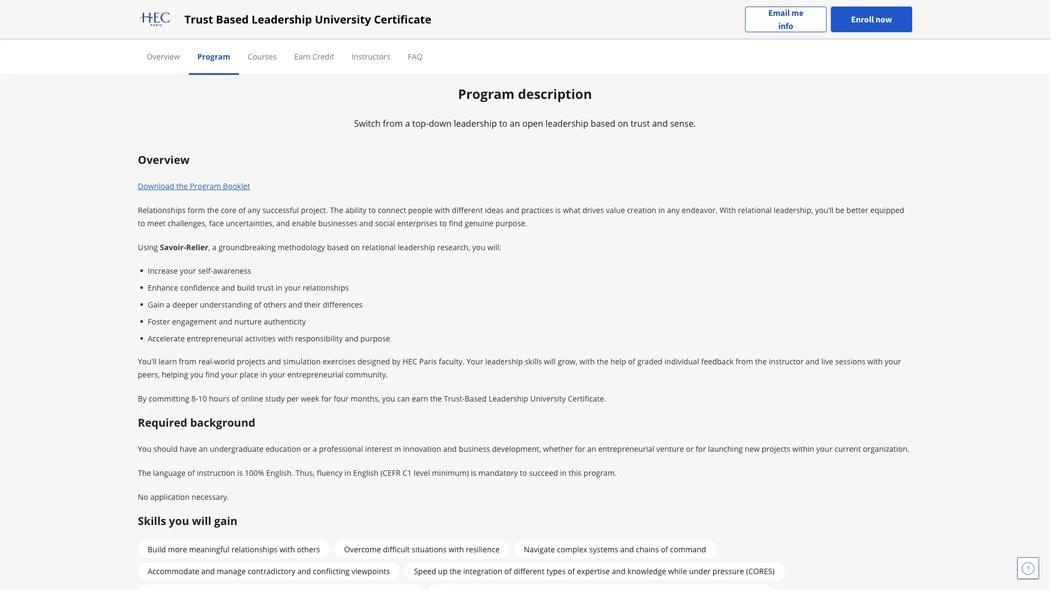 Task type: describe. For each thing, give the bounding box(es) containing it.
1 horizontal spatial based
[[465, 394, 487, 404]]

thus,
[[296, 468, 315, 479]]

and left conflicting
[[297, 567, 311, 577]]

and left purpose
[[345, 333, 358, 344]]

email me info button
[[745, 6, 827, 33]]

download
[[138, 181, 174, 192]]

and down accelerate entrepreneurial activities with responsibility and purpose at bottom
[[267, 357, 281, 367]]

enhance confidence and build trust in your relationships list item
[[148, 282, 912, 294]]

overcome difficult situations with resilience
[[344, 545, 500, 555]]

1 vertical spatial relational
[[362, 242, 396, 253]]

the left "help"
[[597, 357, 609, 367]]

navigate complex systems and chains of command
[[524, 545, 706, 555]]

entrepreneurial inside list item
[[187, 333, 243, 344]]

leadership down the "enterprises"
[[398, 242, 435, 253]]

certificate menu element
[[138, 39, 912, 75]]

help center image
[[1022, 562, 1035, 575]]

helping
[[162, 370, 188, 380]]

your right the sessions
[[885, 357, 901, 367]]

1 horizontal spatial an
[[510, 117, 520, 129]]

relationships inside list item
[[303, 283, 349, 293]]

real-
[[198, 357, 214, 367]]

build
[[237, 283, 255, 293]]

certificate
[[374, 12, 431, 27]]

1 vertical spatial leadership
[[489, 394, 528, 404]]

leadership,
[[774, 205, 813, 216]]

the right earn
[[430, 394, 442, 404]]

in right the interest
[[395, 444, 401, 455]]

and down successful
[[276, 218, 290, 229]]

purpose.
[[496, 218, 527, 229]]

knowledge
[[628, 567, 666, 577]]

and left sense.
[[652, 117, 668, 129]]

your right within
[[816, 444, 833, 455]]

of inside list item
[[254, 300, 261, 310]]

feedback
[[701, 357, 734, 367]]

enable
[[292, 218, 316, 229]]

2 horizontal spatial from
[[736, 357, 753, 367]]

email me info
[[768, 7, 804, 31]]

gain
[[214, 514, 238, 529]]

you inside you'll learn from real-world projects and simulation exercises designed by hec paris faculty. your leadership skills will grow, with the help of graded individual feedback from the instructor and live sessions with your peers, helping you find your place in your entrepreneurial community.
[[190, 370, 203, 380]]

command
[[670, 545, 706, 555]]

research,
[[437, 242, 470, 253]]

a inside list item
[[166, 300, 170, 310]]

a right ,
[[212, 242, 216, 253]]

the right up
[[450, 567, 461, 577]]

relationships
[[138, 205, 186, 216]]

download the program booklet
[[138, 181, 250, 192]]

meaningful
[[189, 545, 230, 555]]

chains
[[636, 545, 659, 555]]

ideas
[[485, 205, 504, 216]]

1 vertical spatial different
[[514, 567, 545, 577]]

0 horizontal spatial for
[[321, 394, 332, 404]]

accelerate entrepreneurial activities with responsibility and purpose
[[148, 333, 390, 344]]

and down understanding
[[219, 317, 232, 327]]

under
[[689, 567, 711, 577]]

navigate
[[524, 545, 555, 555]]

necessary.
[[192, 492, 229, 503]]

courses link
[[248, 51, 277, 62]]

minimum)
[[432, 468, 469, 479]]

c1
[[403, 468, 412, 479]]

to right the "enterprises"
[[440, 218, 447, 229]]

help
[[611, 357, 626, 367]]

1 horizontal spatial from
[[383, 117, 403, 129]]

1 horizontal spatial is
[[471, 468, 477, 479]]

nurture
[[234, 317, 262, 327]]

and up minimum)
[[443, 444, 457, 455]]

interest
[[365, 444, 393, 455]]

you down no application necessary.
[[169, 514, 189, 529]]

a left top-
[[405, 117, 410, 129]]

accelerate entrepreneurial activities with responsibility and purpose list item
[[148, 333, 912, 344]]

of right hours
[[232, 394, 239, 404]]

build more meaningful relationships with others
[[148, 545, 320, 555]]

1 vertical spatial overview
[[138, 152, 190, 167]]

enhance
[[148, 283, 178, 293]]

individual
[[665, 357, 699, 367]]

of right chains
[[661, 545, 668, 555]]

2 horizontal spatial an
[[587, 444, 596, 455]]

leadership right down
[[454, 117, 497, 129]]

uncertainties,
[[226, 218, 274, 229]]

1 any from the left
[[248, 205, 261, 216]]

of right language
[[188, 468, 195, 479]]

2 any from the left
[[667, 205, 680, 216]]

0 vertical spatial on
[[618, 117, 628, 129]]

1 vertical spatial projects
[[762, 444, 791, 455]]

with right the sessions
[[868, 357, 883, 367]]

0 horizontal spatial from
[[179, 357, 196, 367]]

download the program booklet link
[[138, 181, 250, 192]]

accommodate and manage contradictory and conflicting viewpoints
[[148, 567, 390, 577]]

find inside you'll learn from real-world projects and simulation exercises designed by hec paris faculty. your leadership skills will grow, with the help of graded individual feedback from the instructor and live sessions with your peers, helping you find your place in your entrepreneurial community.
[[205, 370, 219, 380]]

instructors link
[[352, 51, 390, 62]]

with inside relationships form the core of any successful project. the ability to connect people with different ideas and practices is what drives value creation in any endeavor. with relational leadership, you'll be better equipped to meet challenges, face uncertainties, and enable businesses and social enterprises to find genuine purpose.
[[435, 205, 450, 216]]

resilience
[[466, 545, 500, 555]]

self-
[[198, 266, 213, 276]]

understanding
[[200, 300, 252, 310]]

this
[[569, 468, 582, 479]]

and down ability
[[359, 218, 373, 229]]

current
[[835, 444, 861, 455]]

info
[[779, 21, 793, 31]]

2 or from the left
[[686, 444, 694, 455]]

1 horizontal spatial university
[[530, 394, 566, 404]]

switch from a top-down leadership to an open leadership based on trust and sense.
[[354, 117, 696, 129]]

genuine
[[465, 218, 494, 229]]

your up study
[[269, 370, 285, 380]]

0 horizontal spatial the
[[138, 468, 151, 479]]

and left live at the bottom right
[[806, 357, 819, 367]]

program description
[[458, 85, 592, 103]]

earn
[[412, 394, 428, 404]]

others for of
[[263, 300, 286, 310]]

0 vertical spatial based
[[216, 12, 249, 27]]

ability
[[345, 205, 367, 216]]

0 horizontal spatial will
[[192, 514, 211, 529]]

email
[[768, 7, 790, 18]]

will inside you'll learn from real-world projects and simulation exercises designed by hec paris faculty. your leadership skills will grow, with the help of graded individual feedback from the instructor and live sessions with your peers, helping you find your place in your entrepreneurial community.
[[544, 357, 556, 367]]

increase your self-awareness
[[148, 266, 251, 276]]

engagement
[[172, 317, 217, 327]]

and up purpose.
[[506, 205, 519, 216]]

within
[[793, 444, 814, 455]]

launching
[[708, 444, 743, 455]]

their
[[304, 300, 321, 310]]

of inside you'll learn from real-world projects and simulation exercises designed by hec paris faculty. your leadership skills will grow, with the help of graded individual feedback from the instructor and live sessions with your peers, helping you find your place in your entrepreneurial community.
[[628, 357, 635, 367]]

grow,
[[558, 357, 578, 367]]

in left this
[[560, 468, 567, 479]]

more
[[168, 545, 187, 555]]

foster
[[148, 317, 170, 327]]

0 vertical spatial based
[[591, 117, 615, 129]]

no
[[138, 492, 148, 503]]

switch
[[354, 117, 381, 129]]

enterprises
[[397, 218, 438, 229]]

list containing increase your self-awareness
[[142, 265, 912, 344]]

0 horizontal spatial leadership
[[252, 12, 312, 27]]

exercises
[[323, 357, 356, 367]]

contradictory
[[248, 567, 295, 577]]

community.
[[346, 370, 388, 380]]

overcome
[[344, 545, 381, 555]]

your down world
[[221, 370, 238, 380]]

and down navigate complex systems and chains of command
[[612, 567, 626, 577]]



Task type: locate. For each thing, give the bounding box(es) containing it.
the inside relationships form the core of any successful project. the ability to connect people with different ideas and practices is what drives value creation in any endeavor. with relational leadership, you'll be better equipped to meet challenges, face uncertainties, and enable businesses and social enterprises to find genuine purpose.
[[207, 205, 219, 216]]

background
[[190, 416, 255, 431]]

situations
[[412, 545, 447, 555]]

0 vertical spatial trust
[[631, 117, 650, 129]]

different up genuine
[[452, 205, 483, 216]]

0 vertical spatial overview
[[147, 51, 180, 62]]

1 horizontal spatial for
[[575, 444, 585, 455]]

faq link
[[408, 51, 423, 62]]

2 horizontal spatial is
[[555, 205, 561, 216]]

viewpoints
[[352, 567, 390, 577]]

hours
[[209, 394, 230, 404]]

list
[[142, 265, 912, 344]]

overview up download
[[138, 152, 190, 167]]

peers,
[[138, 370, 160, 380]]

instructors
[[352, 51, 390, 62]]

the up businesses
[[330, 205, 343, 216]]

0 horizontal spatial relationships
[[231, 545, 278, 555]]

in
[[658, 205, 665, 216], [276, 283, 282, 293], [260, 370, 267, 380], [395, 444, 401, 455], [345, 468, 351, 479], [560, 468, 567, 479]]

integration
[[463, 567, 502, 577]]

1 vertical spatial program
[[458, 85, 515, 103]]

to right ability
[[369, 205, 376, 216]]

you'll learn from real-world projects and simulation exercises designed by hec paris faculty. your leadership skills will grow, with the help of graded individual feedback from the instructor and live sessions with your peers, helping you find your place in your entrepreneurial community.
[[138, 357, 901, 380]]

overview link
[[147, 51, 180, 62]]

of right "help"
[[628, 357, 635, 367]]

and left chains
[[620, 545, 634, 555]]

the down "you"
[[138, 468, 151, 479]]

1 vertical spatial will
[[192, 514, 211, 529]]

language
[[153, 468, 186, 479]]

university left the certificate.
[[530, 394, 566, 404]]

1 horizontal spatial find
[[449, 218, 463, 229]]

place
[[240, 370, 258, 380]]

undergraduate
[[210, 444, 264, 455]]

trust left sense.
[[631, 117, 650, 129]]

based down your
[[465, 394, 487, 404]]

is right minimum)
[[471, 468, 477, 479]]

certificate.
[[568, 394, 606, 404]]

program for program description
[[458, 85, 515, 103]]

0 horizontal spatial based
[[327, 242, 349, 253]]

from right switch
[[383, 117, 403, 129]]

0 vertical spatial different
[[452, 205, 483, 216]]

sense.
[[670, 117, 696, 129]]

enroll now button
[[831, 7, 912, 32]]

foster engagement and nurture authenticity
[[148, 317, 306, 327]]

hec
[[403, 357, 417, 367]]

and down meaningful in the left bottom of the page
[[201, 567, 215, 577]]

innovation
[[403, 444, 441, 455]]

with right people
[[435, 205, 450, 216]]

you should have an undergraduate education or a professional interest in innovation and business development, whether for an entrepreneurial venture or for launching new projects within your current organization.
[[138, 444, 910, 455]]

1 horizontal spatial any
[[667, 205, 680, 216]]

leadership down you'll learn from real-world projects and simulation exercises designed by hec paris faculty. your leadership skills will grow, with the help of graded individual feedback from the instructor and live sessions with your peers, helping you find your place in your entrepreneurial community.
[[489, 394, 528, 404]]

program up form at top
[[190, 181, 221, 192]]

of right integration
[[504, 567, 512, 577]]

or right education
[[303, 444, 311, 455]]

find down real-
[[205, 370, 219, 380]]

2 horizontal spatial entrepreneurial
[[598, 444, 654, 455]]

now
[[876, 14, 892, 25]]

hec trust leadership banner image
[[538, 0, 899, 7]]

overview inside certificate menu element
[[147, 51, 180, 62]]

leadership right your
[[485, 357, 523, 367]]

others up conflicting
[[297, 545, 320, 555]]

to left meet
[[138, 218, 145, 229]]

1 or from the left
[[303, 444, 311, 455]]

should
[[153, 444, 178, 455]]

with up contradictory
[[280, 545, 295, 555]]

the
[[176, 181, 188, 192], [207, 205, 219, 216], [597, 357, 609, 367], [755, 357, 767, 367], [430, 394, 442, 404], [450, 567, 461, 577]]

program for 'program' link
[[197, 51, 230, 62]]

is inside relationships form the core of any successful project. the ability to connect people with different ideas and practices is what drives value creation in any endeavor. with relational leadership, you'll be better equipped to meet challenges, face uncertainties, and enable businesses and social enterprises to find genuine purpose.
[[555, 205, 561, 216]]

any left endeavor.
[[667, 205, 680, 216]]

project.
[[301, 205, 328, 216]]

an right have
[[199, 444, 208, 455]]

sessions
[[835, 357, 866, 367]]

equipped
[[870, 205, 904, 216]]

from right feedback
[[736, 357, 753, 367]]

0 horizontal spatial find
[[205, 370, 219, 380]]

0 vertical spatial leadership
[[252, 12, 312, 27]]

is left what
[[555, 205, 561, 216]]

projects right new
[[762, 444, 791, 455]]

1 horizontal spatial or
[[686, 444, 694, 455]]

0 vertical spatial relationships
[[303, 283, 349, 293]]

practices
[[521, 205, 553, 216]]

based right trust
[[216, 12, 249, 27]]

0 horizontal spatial university
[[315, 12, 371, 27]]

1 vertical spatial university
[[530, 394, 566, 404]]

committing
[[149, 394, 189, 404]]

1 horizontal spatial relationships
[[303, 283, 349, 293]]

with right grow,
[[580, 357, 595, 367]]

relational inside relationships form the core of any successful project. the ability to connect people with different ideas and practices is what drives value creation in any endeavor. with relational leadership, you'll be better equipped to meet challenges, face uncertainties, and enable businesses and social enterprises to find genuine purpose.
[[738, 205, 772, 216]]

your left self- at top
[[180, 266, 196, 276]]

what
[[563, 205, 581, 216]]

relational down social
[[362, 242, 396, 253]]

groundbreaking
[[218, 242, 276, 253]]

in inside list item
[[276, 283, 282, 293]]

to left open
[[499, 117, 508, 129]]

with
[[720, 205, 736, 216]]

connect
[[378, 205, 406, 216]]

others up authenticity
[[263, 300, 286, 310]]

0 horizontal spatial trust
[[257, 283, 274, 293]]

an up program.
[[587, 444, 596, 455]]

1 horizontal spatial leadership
[[489, 394, 528, 404]]

graded
[[637, 357, 663, 367]]

0 horizontal spatial an
[[199, 444, 208, 455]]

and up understanding
[[221, 283, 235, 293]]

1 horizontal spatial entrepreneurial
[[287, 370, 344, 380]]

for right whether
[[575, 444, 585, 455]]

0 horizontal spatial relational
[[362, 242, 396, 253]]

your up authenticity
[[284, 283, 301, 293]]

will left "gain"
[[192, 514, 211, 529]]

you left can
[[382, 394, 395, 404]]

0 horizontal spatial others
[[263, 300, 286, 310]]

the left 'instructor'
[[755, 357, 767, 367]]

purpose
[[360, 333, 390, 344]]

entrepreneurial
[[187, 333, 243, 344], [287, 370, 344, 380], [598, 444, 654, 455]]

relier
[[186, 242, 208, 253]]

different inside relationships form the core of any successful project. the ability to connect people with different ideas and practices is what drives value creation in any endeavor. with relational leadership, you'll be better equipped to meet challenges, face uncertainties, and enable businesses and social enterprises to find genuine purpose.
[[452, 205, 483, 216]]

to left succeed
[[520, 468, 527, 479]]

0 horizontal spatial entrepreneurial
[[187, 333, 243, 344]]

0 horizontal spatial or
[[303, 444, 311, 455]]

projects up place
[[237, 357, 265, 367]]

0 horizontal spatial based
[[216, 12, 249, 27]]

1 horizontal spatial trust
[[631, 117, 650, 129]]

relationships up accommodate and manage contradictory and conflicting viewpoints at the left bottom of the page
[[231, 545, 278, 555]]

1 horizontal spatial different
[[514, 567, 545, 577]]

program down trust
[[197, 51, 230, 62]]

trust inside the enhance confidence and build trust in your relationships list item
[[257, 283, 274, 293]]

english
[[353, 468, 379, 479]]

hec paris image
[[138, 11, 171, 28]]

will right the 'skills'
[[544, 357, 556, 367]]

0 vertical spatial will
[[544, 357, 556, 367]]

booklet
[[223, 181, 250, 192]]

1 vertical spatial trust
[[257, 283, 274, 293]]

1 horizontal spatial the
[[330, 205, 343, 216]]

1 horizontal spatial based
[[591, 117, 615, 129]]

open
[[522, 117, 543, 129]]

will:
[[488, 242, 501, 253]]

different down navigate
[[514, 567, 545, 577]]

me
[[792, 7, 804, 18]]

2 vertical spatial program
[[190, 181, 221, 192]]

program up switch from a top-down leadership to an open leadership based on trust and sense.
[[458, 85, 515, 103]]

in inside you'll learn from real-world projects and simulation exercises designed by hec paris faculty. your leadership skills will grow, with the help of graded individual feedback from the instructor and live sessions with your peers, helping you find your place in your entrepreneurial community.
[[260, 370, 267, 380]]

confidence
[[180, 283, 219, 293]]

systems
[[589, 545, 618, 555]]

people
[[408, 205, 433, 216]]

1 vertical spatial based
[[327, 242, 349, 253]]

in right place
[[260, 370, 267, 380]]

based
[[591, 117, 615, 129], [327, 242, 349, 253]]

down
[[429, 117, 452, 129]]

using
[[138, 242, 158, 253]]

or right venture
[[686, 444, 694, 455]]

1 vertical spatial the
[[138, 468, 151, 479]]

,
[[208, 242, 210, 253]]

0 vertical spatial relational
[[738, 205, 772, 216]]

you down real-
[[190, 370, 203, 380]]

1 horizontal spatial others
[[297, 545, 320, 555]]

a up thus,
[[313, 444, 317, 455]]

conflicting
[[313, 567, 350, 577]]

by
[[392, 357, 401, 367]]

relational right with
[[738, 205, 772, 216]]

leadership down description on the top of page
[[546, 117, 589, 129]]

entrepreneurial down foster engagement and nurture authenticity
[[187, 333, 243, 344]]

entrepreneurial inside you'll learn from real-world projects and simulation exercises designed by hec paris faculty. your leadership skills will grow, with the help of graded individual feedback from the instructor and live sessions with your peers, helping you find your place in your entrepreneurial community.
[[287, 370, 344, 380]]

meet
[[147, 218, 166, 229]]

1 vertical spatial on
[[351, 242, 360, 253]]

a right gain
[[166, 300, 170, 310]]

0 vertical spatial the
[[330, 205, 343, 216]]

per
[[287, 394, 299, 404]]

for left launching
[[696, 444, 706, 455]]

deeper
[[172, 300, 198, 310]]

a
[[405, 117, 410, 129], [212, 242, 216, 253], [166, 300, 170, 310], [313, 444, 317, 455]]

2 horizontal spatial for
[[696, 444, 706, 455]]

simulation
[[283, 357, 321, 367]]

based
[[216, 12, 249, 27], [465, 394, 487, 404]]

enroll now
[[851, 14, 892, 25]]

you left the will:
[[472, 242, 486, 253]]

the up face
[[207, 205, 219, 216]]

0 vertical spatial others
[[263, 300, 286, 310]]

form
[[188, 205, 205, 216]]

others
[[263, 300, 286, 310], [297, 545, 320, 555]]

online
[[241, 394, 263, 404]]

increase your self-awareness list item
[[148, 265, 912, 277]]

projects inside you'll learn from real-world projects and simulation exercises designed by hec paris faculty. your leadership skills will grow, with the help of graded individual feedback from the instructor and live sessions with your peers, helping you find your place in your entrepreneurial community.
[[237, 357, 265, 367]]

by
[[138, 394, 147, 404]]

0 vertical spatial entrepreneurial
[[187, 333, 243, 344]]

0 vertical spatial projects
[[237, 357, 265, 367]]

1 vertical spatial relationships
[[231, 545, 278, 555]]

leadership inside you'll learn from real-world projects and simulation exercises designed by hec paris faculty. your leadership skills will grow, with the help of graded individual feedback from the instructor and live sessions with your peers, helping you find your place in your entrepreneurial community.
[[485, 357, 523, 367]]

in up gain a deeper understanding of others and their differences
[[276, 283, 282, 293]]

1 vertical spatial others
[[297, 545, 320, 555]]

1 horizontal spatial on
[[618, 117, 628, 129]]

overview down hec paris image
[[147, 51, 180, 62]]

others inside list item
[[263, 300, 286, 310]]

gain a deeper understanding of others and their differences list item
[[148, 299, 912, 311]]

others for with
[[297, 545, 320, 555]]

with
[[435, 205, 450, 216], [278, 333, 293, 344], [580, 357, 595, 367], [868, 357, 883, 367], [280, 545, 295, 555], [449, 545, 464, 555]]

the
[[330, 205, 343, 216], [138, 468, 151, 479]]

the language of instruction is 100% english. thus, fluency in english (cefr c1 level minimum) is mandatory to succeed in this program.
[[138, 468, 617, 479]]

with left resilience
[[449, 545, 464, 555]]

business
[[459, 444, 490, 455]]

entrepreneurial down simulation
[[287, 370, 344, 380]]

(cores)
[[746, 567, 775, 577]]

0 horizontal spatial is
[[237, 468, 243, 479]]

creation
[[627, 205, 656, 216]]

program inside certificate menu element
[[197, 51, 230, 62]]

2 vertical spatial entrepreneurial
[[598, 444, 654, 455]]

complex
[[557, 545, 587, 555]]

0 horizontal spatial on
[[351, 242, 360, 253]]

1 vertical spatial find
[[205, 370, 219, 380]]

activities
[[245, 333, 276, 344]]

of inside relationships form the core of any successful project. the ability to connect people with different ideas and practices is what drives value creation in any endeavor. with relational leadership, you'll be better equipped to meet challenges, face uncertainties, and enable businesses and social enterprises to find genuine purpose.
[[238, 205, 246, 216]]

of right core
[[238, 205, 246, 216]]

with down authenticity
[[278, 333, 293, 344]]

1 horizontal spatial projects
[[762, 444, 791, 455]]

in left english
[[345, 468, 351, 479]]

relationships
[[303, 283, 349, 293], [231, 545, 278, 555]]

0 vertical spatial program
[[197, 51, 230, 62]]

trust based leadership university certificate
[[184, 12, 431, 27]]

0 horizontal spatial projects
[[237, 357, 265, 367]]

social
[[375, 218, 395, 229]]

0 vertical spatial university
[[315, 12, 371, 27]]

0 horizontal spatial different
[[452, 205, 483, 216]]

with inside list item
[[278, 333, 293, 344]]

trust
[[184, 12, 213, 27]]

is left 100%
[[237, 468, 243, 479]]

university up the credit
[[315, 12, 371, 27]]

0 vertical spatial find
[[449, 218, 463, 229]]

entrepreneurial up program.
[[598, 444, 654, 455]]

description
[[518, 85, 592, 103]]

difficult
[[383, 545, 410, 555]]

on
[[618, 117, 628, 129], [351, 242, 360, 253]]

in right the creation
[[658, 205, 665, 216]]

0 horizontal spatial any
[[248, 205, 261, 216]]

relationships form the core of any successful project. the ability to connect people with different ideas and practices is what drives value creation in any endeavor. with relational leadership, you'll be better equipped to meet challenges, face uncertainties, and enable businesses and social enterprises to find genuine purpose.
[[138, 205, 904, 229]]

of right types
[[568, 567, 575, 577]]

leadership up courses link
[[252, 12, 312, 27]]

1 horizontal spatial relational
[[738, 205, 772, 216]]

the inside relationships form the core of any successful project. the ability to connect people with different ideas and practices is what drives value creation in any endeavor. with relational leadership, you'll be better equipped to meet challenges, face uncertainties, and enable businesses and social enterprises to find genuine purpose.
[[330, 205, 343, 216]]

types
[[547, 567, 566, 577]]

for left four
[[321, 394, 332, 404]]

in inside relationships form the core of any successful project. the ability to connect people with different ideas and practices is what drives value creation in any endeavor. with relational leadership, you'll be better equipped to meet challenges, face uncertainties, and enable businesses and social enterprises to find genuine purpose.
[[658, 205, 665, 216]]

foster engagement and nurture authenticity list item
[[148, 316, 912, 327]]

1 vertical spatial based
[[465, 394, 487, 404]]

expertise
[[577, 567, 610, 577]]

program.
[[584, 468, 617, 479]]

and left their
[[288, 300, 302, 310]]

find inside relationships form the core of any successful project. the ability to connect people with different ideas and practices is what drives value creation in any endeavor. with relational leadership, you'll be better equipped to meet challenges, face uncertainties, and enable businesses and social enterprises to find genuine purpose.
[[449, 218, 463, 229]]

the right download
[[176, 181, 188, 192]]

no application necessary.
[[138, 492, 229, 503]]

enroll
[[851, 14, 874, 25]]

1 horizontal spatial will
[[544, 357, 556, 367]]

skills
[[525, 357, 542, 367]]

and
[[652, 117, 668, 129], [506, 205, 519, 216], [276, 218, 290, 229], [359, 218, 373, 229], [221, 283, 235, 293], [288, 300, 302, 310], [219, 317, 232, 327], [345, 333, 358, 344], [267, 357, 281, 367], [806, 357, 819, 367], [443, 444, 457, 455], [620, 545, 634, 555], [201, 567, 215, 577], [297, 567, 311, 577], [612, 567, 626, 577]]

1 vertical spatial entrepreneurial
[[287, 370, 344, 380]]



Task type: vqa. For each thing, say whether or not it's contained in the screenshot.
project. on the left top of page
yes



